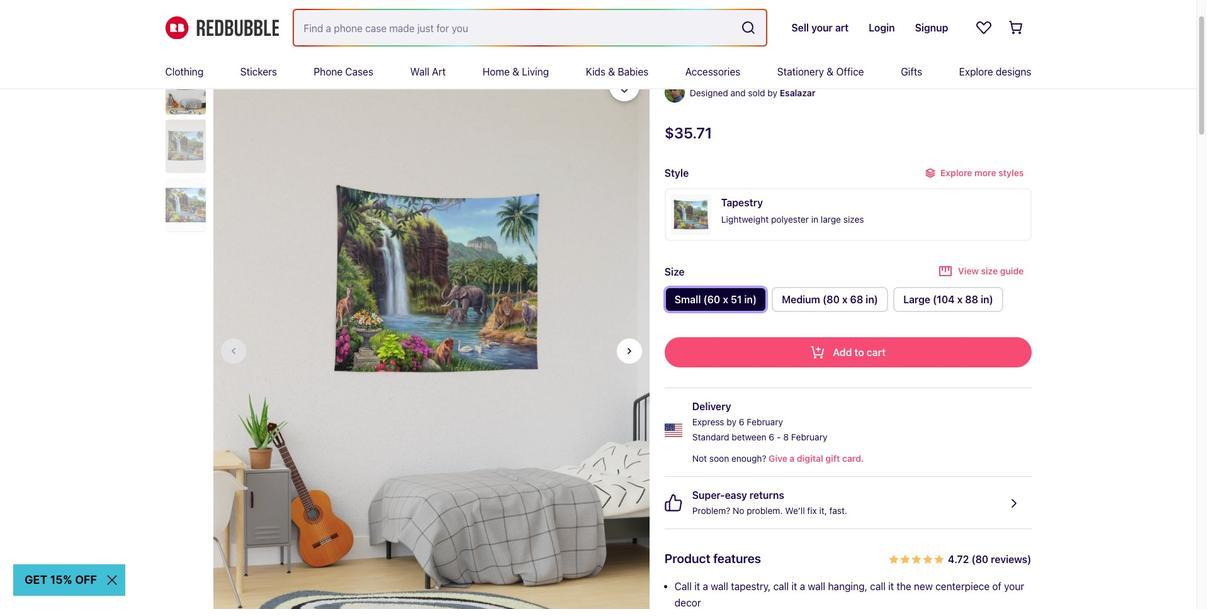 Task type: vqa. For each thing, say whether or not it's contained in the screenshot.
Order Summary element
no



Task type: describe. For each thing, give the bounding box(es) containing it.
call it a wall tapestry, call it a wall hanging, call it the new centerpiece of your decor
[[675, 581, 1025, 609]]

art
[[496, 22, 509, 33]]

centerpiece
[[936, 581, 990, 593]]

redbubble
[[665, 22, 717, 33]]

it,
[[820, 506, 827, 516]]

1 wall from the left
[[711, 581, 729, 593]]

esalazar
[[780, 88, 816, 98]]

wall
[[410, 66, 430, 77]]

stationery & office link
[[778, 55, 864, 88]]

kids & babies link
[[586, 55, 649, 88]]

esalazar link
[[780, 86, 816, 101]]

large
[[821, 214, 841, 225]]

8
[[784, 432, 789, 443]]

accessories link
[[686, 55, 741, 88]]

2 wall from the left
[[808, 581, 826, 593]]

card.
[[843, 453, 864, 464]]

lightweight
[[722, 214, 769, 225]]

0 vertical spatial tapestry
[[774, 63, 824, 77]]

a
[[665, 63, 673, 77]]

2 it from the left
[[792, 581, 798, 593]]

gifts
[[901, 66, 923, 77]]

explore designs
[[960, 66, 1032, 77]]

phone
[[314, 66, 343, 77]]

not soon enough? give a digital gift card.
[[693, 453, 864, 464]]

polyester
[[771, 214, 809, 225]]

call
[[675, 581, 692, 593]]

app
[[719, 22, 739, 33]]

returns
[[750, 490, 785, 501]]

home
[[483, 66, 510, 77]]

0 horizontal spatial 6
[[739, 417, 745, 428]]

super-
[[693, 490, 725, 501]]

$35.71
[[665, 124, 712, 142]]

delivery
[[693, 401, 731, 412]]

flag of us image
[[665, 422, 682, 439]]

wall art link
[[410, 55, 446, 88]]

super-easy returns problem? no problem. we'll fix it, fast.
[[693, 490, 848, 516]]

2 horizontal spatial a
[[800, 581, 806, 593]]

features
[[714, 552, 761, 566]]

tapestry lightweight polyester in large sizes
[[722, 197, 864, 225]]

art
[[432, 66, 446, 77]]

1 vertical spatial 6
[[769, 432, 775, 443]]

office
[[837, 66, 864, 77]]

clothing
[[165, 66, 204, 77]]

problem?
[[693, 506, 731, 516]]

home & living link
[[483, 55, 549, 88]]

standard
[[693, 432, 730, 443]]

in
[[812, 214, 819, 225]]

designed and sold by esalazar
[[690, 88, 816, 98]]

stationery
[[778, 66, 824, 77]]

download
[[597, 22, 645, 33]]

and
[[731, 88, 746, 98]]

fix
[[808, 506, 817, 516]]

designs
[[996, 66, 1032, 77]]

sold
[[748, 88, 765, 98]]

& for babies
[[608, 66, 615, 77]]

product features
[[665, 552, 761, 566]]

by inside delivery express by 6 february standard between 6 - 8 february
[[727, 417, 737, 428]]

gifts link
[[901, 55, 923, 88]]

kids & babies
[[586, 66, 649, 77]]

(80
[[972, 554, 989, 566]]

stuff.
[[571, 22, 595, 33]]

we'll
[[785, 506, 805, 516]]

size option group
[[665, 287, 1032, 317]]

stickers link
[[240, 55, 277, 88]]

sizes
[[844, 214, 864, 225]]

4.72
[[948, 554, 969, 566]]

2 call from the left
[[870, 581, 886, 593]]

on
[[512, 22, 523, 33]]

setting
[[729, 63, 771, 77]]

style element
[[665, 163, 1032, 246]]

stationery & office
[[778, 66, 864, 77]]

give
[[769, 453, 788, 464]]

between
[[732, 432, 767, 443]]

size
[[665, 266, 685, 277]]

kids
[[586, 66, 606, 77]]

paradise
[[676, 63, 726, 77]]

stickers
[[240, 66, 277, 77]]

of
[[993, 581, 1002, 593]]

& for office
[[827, 66, 834, 77]]

original art on awesome stuff. download the redbubble app
[[459, 22, 739, 33]]

enough?
[[732, 453, 767, 464]]

1 horizontal spatial a
[[790, 453, 795, 464]]



Task type: locate. For each thing, give the bounding box(es) containing it.
3 it from the left
[[889, 581, 894, 593]]

None field
[[294, 10, 767, 45]]

style
[[665, 168, 689, 179]]

it left new
[[889, 581, 894, 593]]

1 vertical spatial tapestry
[[722, 197, 763, 208]]

menu bar containing clothing
[[165, 55, 1032, 88]]

1 horizontal spatial february
[[791, 432, 828, 443]]

0 horizontal spatial tapestry
[[722, 197, 763, 208]]

6 up between
[[739, 417, 745, 428]]

a paradise setting tapestry
[[665, 63, 824, 77]]

2 & from the left
[[608, 66, 615, 77]]

designed
[[690, 88, 728, 98]]

None radio
[[665, 287, 767, 312], [772, 287, 889, 312], [894, 287, 1004, 312], [665, 287, 767, 312], [772, 287, 889, 312], [894, 287, 1004, 312]]

1 horizontal spatial tapestry
[[774, 63, 824, 77]]

0 horizontal spatial a
[[703, 581, 708, 593]]

& right kids
[[608, 66, 615, 77]]

wall left hanging,
[[808, 581, 826, 593]]

& for living
[[513, 66, 520, 77]]

6
[[739, 417, 745, 428], [769, 432, 775, 443]]

menu bar
[[165, 55, 1032, 88]]

0 horizontal spatial &
[[513, 66, 520, 77]]

Search term search field
[[294, 10, 736, 45]]

a right give
[[790, 453, 795, 464]]

tapestry inside tapestry lightweight polyester in large sizes
[[722, 197, 763, 208]]

tapestry
[[774, 63, 824, 77], [722, 197, 763, 208]]

awesome
[[526, 22, 569, 33]]

hanging,
[[828, 581, 868, 593]]

tapestry up lightweight
[[722, 197, 763, 208]]

0 vertical spatial february
[[747, 417, 783, 428]]

0 horizontal spatial wall
[[711, 581, 729, 593]]

1 vertical spatial february
[[791, 432, 828, 443]]

2 horizontal spatial it
[[889, 581, 894, 593]]

1 horizontal spatial wall
[[808, 581, 826, 593]]

give a digital gift card. link
[[767, 452, 864, 467]]

1 horizontal spatial it
[[792, 581, 798, 593]]

wall down the product features in the right bottom of the page
[[711, 581, 729, 593]]

0 vertical spatial the
[[647, 22, 663, 33]]

& left living
[[513, 66, 520, 77]]

tapestry up esalazar
[[774, 63, 824, 77]]

it right call
[[695, 581, 700, 593]]

0 vertical spatial 6
[[739, 417, 745, 428]]

original
[[459, 22, 494, 33]]

6 left the -
[[769, 432, 775, 443]]

tapestry,
[[731, 581, 771, 593]]

download the redbubble app link
[[597, 22, 739, 33]]

1 horizontal spatial &
[[608, 66, 615, 77]]

0 horizontal spatial by
[[727, 417, 737, 428]]

no
[[733, 506, 745, 516]]

0 vertical spatial by
[[768, 88, 778, 98]]

redbubble logo image
[[165, 16, 279, 39]]

home & living
[[483, 66, 549, 77]]

2 horizontal spatial &
[[827, 66, 834, 77]]

-
[[777, 432, 781, 443]]

a left hanging,
[[800, 581, 806, 593]]

0 horizontal spatial call
[[774, 581, 789, 593]]

decor
[[675, 598, 701, 609]]

explore
[[960, 66, 994, 77]]

4.72 (80 reviews) link
[[889, 550, 1032, 569]]

tapestry image
[[671, 195, 711, 235]]

1 vertical spatial the
[[897, 581, 912, 593]]

1 call from the left
[[774, 581, 789, 593]]

by up between
[[727, 417, 737, 428]]

explore designs link
[[960, 55, 1032, 88]]

february
[[747, 417, 783, 428], [791, 432, 828, 443]]

express
[[693, 417, 725, 428]]

product
[[665, 552, 711, 566]]

february up the -
[[747, 417, 783, 428]]

babies
[[618, 66, 649, 77]]

digital
[[797, 453, 824, 464]]

wall art
[[410, 66, 446, 77]]

problem.
[[747, 506, 783, 516]]

0 horizontal spatial the
[[647, 22, 663, 33]]

1 horizontal spatial by
[[768, 88, 778, 98]]

cases
[[345, 66, 374, 77]]

soon
[[710, 453, 729, 464]]

wall
[[711, 581, 729, 593], [808, 581, 826, 593]]

gift
[[826, 453, 840, 464]]

& left office at right top
[[827, 66, 834, 77]]

delivery express by 6 february standard between 6 - 8 february
[[693, 401, 828, 443]]

easy
[[725, 490, 747, 501]]

call right tapestry,
[[774, 581, 789, 593]]

the left new
[[897, 581, 912, 593]]

your
[[1005, 581, 1025, 593]]

fast.
[[830, 506, 848, 516]]

3 & from the left
[[827, 66, 834, 77]]

it right tapestry,
[[792, 581, 798, 593]]

call
[[774, 581, 789, 593], [870, 581, 886, 593]]

a
[[790, 453, 795, 464], [703, 581, 708, 593], [800, 581, 806, 593]]

1 horizontal spatial 6
[[769, 432, 775, 443]]

0 horizontal spatial it
[[695, 581, 700, 593]]

accessories
[[686, 66, 741, 77]]

by
[[768, 88, 778, 98], [727, 417, 737, 428]]

1 it from the left
[[695, 581, 700, 593]]

0 horizontal spatial february
[[747, 417, 783, 428]]

february up digital in the right of the page
[[791, 432, 828, 443]]

by right the sold
[[768, 88, 778, 98]]

1 horizontal spatial the
[[897, 581, 912, 593]]

a right call
[[703, 581, 708, 593]]

phone cases
[[314, 66, 374, 77]]

the right download
[[647, 22, 663, 33]]

call right hanging,
[[870, 581, 886, 593]]

clothing link
[[165, 55, 204, 88]]

4.72 (80 reviews)
[[948, 554, 1032, 566]]

&
[[513, 66, 520, 77], [608, 66, 615, 77], [827, 66, 834, 77]]

living
[[522, 66, 549, 77]]

phone cases link
[[314, 55, 374, 88]]

1 vertical spatial by
[[727, 417, 737, 428]]

1 & from the left
[[513, 66, 520, 77]]

reviews)
[[991, 554, 1032, 566]]

not
[[693, 453, 707, 464]]

the inside call it a wall tapestry, call it a wall hanging, call it the new centerpiece of your decor
[[897, 581, 912, 593]]

1 horizontal spatial call
[[870, 581, 886, 593]]

it
[[695, 581, 700, 593], [792, 581, 798, 593], [889, 581, 894, 593]]

new
[[914, 581, 933, 593]]



